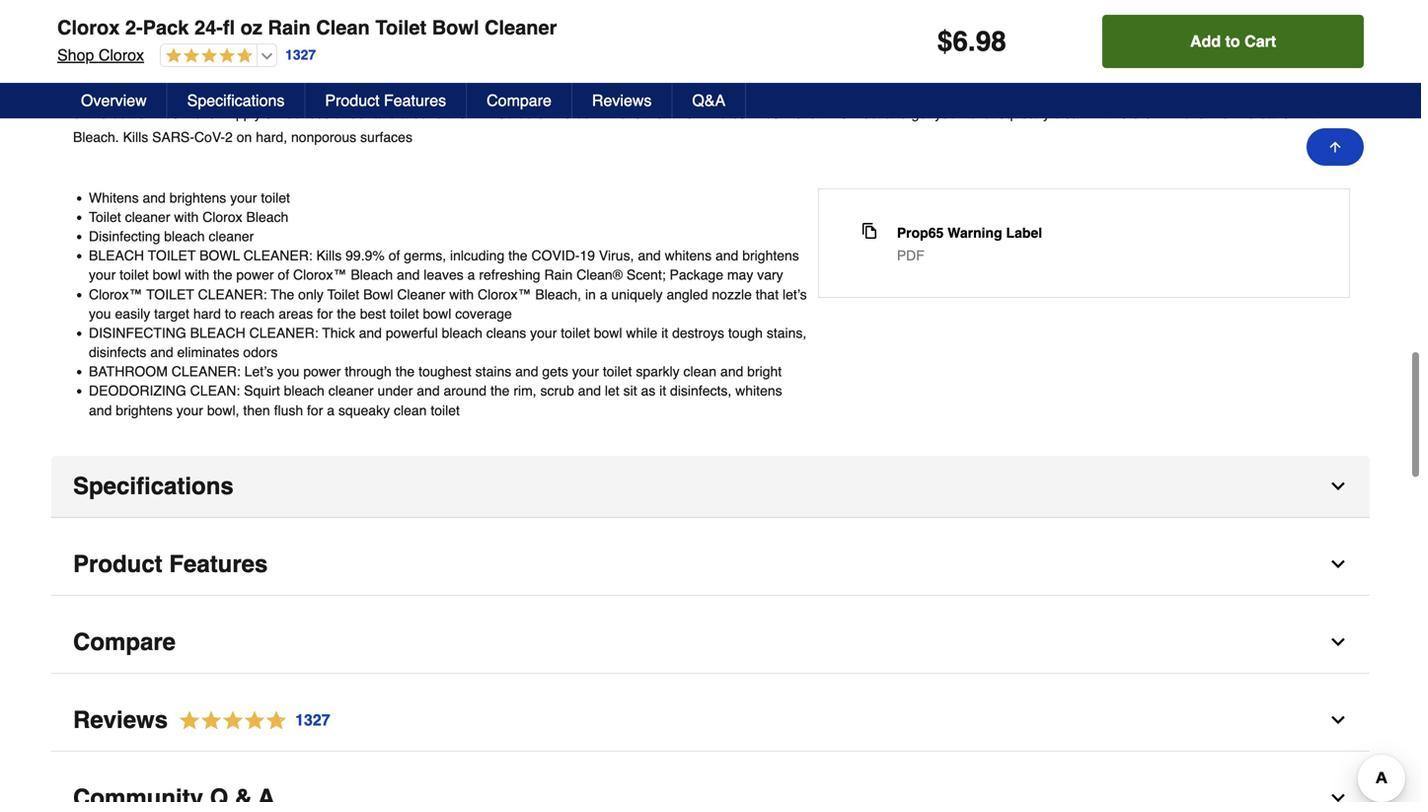 Task type: vqa. For each thing, say whether or not it's contained in the screenshot.
chevron down image related to Reviews
yes



Task type: describe. For each thing, give the bounding box(es) containing it.
reviews button
[[572, 83, 673, 118]]

bowl up overview
[[106, 58, 135, 74]]

cleaner down simple
[[1247, 105, 1295, 121]]

0 vertical spatial bleach.
[[1097, 34, 1143, 50]]

features for bottom product features button
[[169, 551, 268, 578]]

clorox™ up 'hard-'
[[946, 58, 999, 74]]

package
[[670, 267, 724, 283]]

bowl up "sars-"
[[167, 82, 196, 98]]

bathroom
[[89, 364, 168, 380]]

cleaner: up let's at the top
[[249, 325, 318, 341]]

cleaner: right bowl
[[244, 248, 313, 264]]

1 vertical spatial compare button
[[51, 612, 1370, 674]]

arrow up image
[[1328, 139, 1344, 155]]

reach inside clorox™ toilet bowl cleaner with bleach kills 99.9%, including covid-19 virus, of germs and whitens and brightens your toilet bowl with the trusted power of clorox™ bleach. this powerful bleach cleans your toilet bowl while it destroys tough stains, disinfects and eliminates odors with a refreshing rain clean® scent. the only toilet bowl cleaner with clorox™ bleach, it cleans and leaves toilets sparkling and bright. clorox™ toilet bowl cleaner with bleach deodorizes as it whitens and brightens. uniquely angled, this dispensing nozzle makes it easy to tackle hard-to-reach areas under the bowl rim with a simple squeeze of the bottle. flush toilet. apply six ounces under and around the rim. scrub entire bowl. let sit for five minutes. flush toilet. disinfect and get your toilet squeaky clean with clorox™ toilet bowl cleaner with bleach. kills sars-cov-2 on hard, nonporous surfaces
[[1008, 82, 1042, 98]]

uniquely
[[570, 82, 624, 98]]

uniquely
[[611, 287, 663, 302]]

easily
[[115, 306, 150, 322]]

$ 6 . 98
[[938, 26, 1007, 57]]

overview button
[[61, 83, 168, 118]]

0 vertical spatial compare button
[[467, 83, 572, 118]]

nozzle inside the whitens and brightens your toilet toilet cleaner with clorox bleach disinfecting bleach cleaner bleach toilet bowl cleaner: kills 99.9% of germs, inlcuding the covid-19 virus, and whitens and brightens your toilet bowl with the power of clorox™ bleach and leaves a refreshing rain clean® scent; package may vary clorox™ toilet cleaner: the only toilet bowl cleaner with clorox™ bleach, in a uniquely angled nozzle that let's you easily target hard to reach areas for the best toilet bowl coverage disinfecting bleach cleaner: thick and powerful bleach cleans your toilet bowl while it destroys tough stains, disinfects and eliminates odors bathroom cleaner: let's you power through the toughest stains and gets your toilet sparkly clean and bright deodorizing clean: squirt bleach cleaner under and around the rim, scrub and let sit as it disinfects, whitens and brightens your bowl, then flush for a squeaky clean toilet
[[712, 287, 752, 302]]

let's
[[783, 287, 807, 302]]

and up squeeze
[[1278, 58, 1301, 74]]

toilet down whitens
[[89, 209, 121, 225]]

the right inlcuding
[[509, 248, 528, 264]]

compare for the bottommost compare button
[[73, 629, 176, 656]]

and down disinfecting
[[150, 345, 173, 360]]

cov-
[[194, 129, 225, 145]]

clorox™ up overview
[[73, 34, 127, 50]]

prop65
[[897, 225, 944, 241]]

clorox™ up easily
[[89, 287, 143, 302]]

toilet up thick at the top left of the page
[[327, 287, 360, 302]]

cleaner up the disinfecting
[[125, 209, 170, 225]]

bowl up makes at top right
[[836, 58, 864, 74]]

sit inside the whitens and brightens your toilet toilet cleaner with clorox bleach disinfecting bleach cleaner bleach toilet bowl cleaner: kills 99.9% of germs, inlcuding the covid-19 virus, and whitens and brightens your toilet bowl with the power of clorox™ bleach and leaves a refreshing rain clean® scent; package may vary clorox™ toilet cleaner: the only toilet bowl cleaner with clorox™ bleach, in a uniquely angled nozzle that let's you easily target hard to reach areas for the best toilet bowl coverage disinfecting bleach cleaner: thick and powerful bleach cleans your toilet bowl while it destroys tough stains, disinfects and eliminates odors bathroom cleaner: let's you power through the toughest stains and gets your toilet sparkly clean and bright deodorizing clean: squirt bleach cleaner under and around the rim, scrub and let sit as it disinfects, whitens and brightens your bowl, then flush for a squeaky clean toilet
[[623, 383, 637, 399]]

0 horizontal spatial under
[[334, 105, 370, 121]]

prop65 warning label pdf
[[897, 225, 1043, 263]]

squirt
[[244, 383, 280, 399]]

1 vertical spatial for
[[317, 306, 333, 322]]

1 vertical spatial specifications
[[73, 473, 234, 500]]

99.9%,
[[354, 34, 397, 50]]

q&a
[[692, 91, 726, 110]]

scrub
[[497, 105, 533, 121]]

99.9%
[[346, 248, 385, 264]]

add to cart button
[[1103, 15, 1364, 68]]

areas inside clorox™ toilet bowl cleaner with bleach kills 99.9%, including covid-19 virus, of germs and whitens and brightens your toilet bowl with the trusted power of clorox™ bleach. this powerful bleach cleans your toilet bowl while it destroys tough stains, disinfects and eliminates odors with a refreshing rain clean® scent. the only toilet bowl cleaner with clorox™ bleach, it cleans and leaves toilets sparkling and bright. clorox™ toilet bowl cleaner with bleach deodorizes as it whitens and brightens. uniquely angled, this dispensing nozzle makes it easy to tackle hard-to-reach areas under the bowl rim with a simple squeeze of the bottle. flush toilet. apply six ounces under and around the rim. scrub entire bowl. let sit for five minutes. flush toilet. disinfect and get your toilet squeaky clean with clorox™ toilet bowl cleaner with bleach. kills sars-cov-2 on hard, nonporous surfaces
[[1046, 82, 1081, 98]]

chevron down image for reviews
[[1329, 711, 1348, 730]]

let
[[612, 105, 631, 121]]

refreshing inside clorox™ toilet bowl cleaner with bleach kills 99.9%, including covid-19 virus, of germs and whitens and brightens your toilet bowl with the trusted power of clorox™ bleach. this powerful bleach cleans your toilet bowl while it destroys tough stains, disinfects and eliminates odors with a refreshing rain clean® scent. the only toilet bowl cleaner with clorox™ bleach, it cleans and leaves toilets sparkling and bright. clorox™ toilet bowl cleaner with bleach deodorizes as it whitens and brightens. uniquely angled, this dispensing nozzle makes it easy to tackle hard-to-reach areas under the bowl rim with a simple squeeze of the bottle. flush toilet. apply six ounces under and around the rim. scrub entire bowl. let sit for five minutes. flush toilet. disinfect and get your toilet squeaky clean with clorox™ toilet bowl cleaner with bleach. kills sars-cov-2 on hard, nonporous surfaces
[[555, 58, 617, 74]]

0 vertical spatial 4.7 stars image
[[161, 47, 253, 66]]

toilet right clean
[[375, 16, 427, 39]]

inlcuding
[[450, 248, 505, 264]]

clorox™ up coverage
[[478, 287, 532, 302]]

deodorizes
[[327, 82, 395, 98]]

chevron down image for product features
[[1329, 555, 1348, 574]]

dispensing
[[702, 82, 768, 98]]

.
[[968, 26, 976, 57]]

squeaky inside the whitens and brightens your toilet toilet cleaner with clorox bleach disinfecting bleach cleaner bleach toilet bowl cleaner: kills 99.9% of germs, inlcuding the covid-19 virus, and whitens and brightens your toilet bowl with the power of clorox™ bleach and leaves a refreshing rain clean® scent; package may vary clorox™ toilet cleaner: the only toilet bowl cleaner with clorox™ bleach, in a uniquely angled nozzle that let's you easily target hard to reach areas for the best toilet bowl coverage disinfecting bleach cleaner: thick and powerful bleach cleans your toilet bowl while it destroys tough stains, disinfects and eliminates odors bathroom cleaner: let's you power through the toughest stains and gets your toilet sparkly clean and bright deodorizing clean: squirt bleach cleaner under and around the rim, scrub and let sit as it disinfects, whitens and brightens your bowl, then flush for a squeaky clean toilet
[[339, 403, 390, 418]]

clean:
[[190, 383, 240, 399]]

6
[[953, 26, 968, 57]]

and right whitens
[[143, 190, 166, 206]]

leaves inside the whitens and brightens your toilet toilet cleaner with clorox bleach disinfecting bleach cleaner bleach toilet bowl cleaner: kills 99.9% of germs, inlcuding the covid-19 virus, and whitens and brightens your toilet bowl with the power of clorox™ bleach and leaves a refreshing rain clean® scent; package may vary clorox™ toilet cleaner: the only toilet bowl cleaner with clorox™ bleach, in a uniquely angled nozzle that let's you easily target hard to reach areas for the best toilet bowl coverage disinfecting bleach cleaner: thick and powerful bleach cleans your toilet bowl while it destroys tough stains, disinfects and eliminates odors bathroom cleaner: let's you power through the toughest stains and gets your toilet sparkly clean and bright deodorizing clean: squirt bleach cleaner under and around the rim, scrub and let sit as it disinfects, whitens and brightens your bowl, then flush for a squeaky clean toilet
[[424, 267, 464, 283]]

whitens and brightens your toilet toilet cleaner with clorox bleach disinfecting bleach cleaner bleach toilet bowl cleaner: kills 99.9% of germs, inlcuding the covid-19 virus, and whitens and brightens your toilet bowl with the power of clorox™ bleach and leaves a refreshing rain clean® scent; package may vary clorox™ toilet cleaner: the only toilet bowl cleaner with clorox™ bleach, in a uniquely angled nozzle that let's you easily target hard to reach areas for the best toilet bowl coverage disinfecting bleach cleaner: thick and powerful bleach cleans your toilet bowl while it destroys tough stains, disinfects and eliminates odors bathroom cleaner: let's you power through the toughest stains and gets your toilet sparkly clean and bright deodorizing clean: squirt bleach cleaner under and around the rim, scrub and let sit as it disinfects, whitens and brightens your bowl, then flush for a squeaky clean toilet
[[89, 190, 807, 418]]

while inside the whitens and brightens your toilet toilet cleaner with clorox bleach disinfecting bleach cleaner bleach toilet bowl cleaner: kills 99.9% of germs, inlcuding the covid-19 virus, and whitens and brightens your toilet bowl with the power of clorox™ bleach and leaves a refreshing rain clean® scent; package may vary clorox™ toilet cleaner: the only toilet bowl cleaner with clorox™ bleach, in a uniquely angled nozzle that let's you easily target hard to reach areas for the best toilet bowl coverage disinfecting bleach cleaner: thick and powerful bleach cleans your toilet bowl while it destroys tough stains, disinfects and eliminates odors bathroom cleaner: let's you power through the toughest stains and gets your toilet sparkly clean and bright deodorizing clean: squirt bleach cleaner under and around the rim, scrub and let sit as it disinfects, whitens and brightens your bowl, then flush for a squeaky clean toilet
[[626, 325, 658, 341]]

and down toughest
[[417, 383, 440, 399]]

2 toilet. from the left
[[791, 105, 824, 121]]

1 toilet. from the left
[[191, 105, 224, 121]]

0 vertical spatial bleach
[[89, 248, 144, 264]]

0 horizontal spatial reviews
[[73, 707, 168, 734]]

warning
[[948, 225, 1003, 241]]

bleach, inside the whitens and brightens your toilet toilet cleaner with clorox bleach disinfecting bleach cleaner bleach toilet bowl cleaner: kills 99.9% of germs, inlcuding the covid-19 virus, and whitens and brightens your toilet bowl with the power of clorox™ bleach and leaves a refreshing rain clean® scent; package may vary clorox™ toilet cleaner: the only toilet bowl cleaner with clorox™ bleach, in a uniquely angled nozzle that let's you easily target hard to reach areas for the best toilet bowl coverage disinfecting bleach cleaner: thick and powerful bleach cleans your toilet bowl while it destroys tough stains, disinfects and eliminates odors bathroom cleaner: let's you power through the toughest stains and gets your toilet sparkly clean and bright deodorizing clean: squirt bleach cleaner under and around the rim, scrub and let sit as it disinfects, whitens and brightens your bowl, then flush for a squeaky clean toilet
[[535, 287, 582, 302]]

and down deodorizing
[[89, 403, 112, 418]]

rim,
[[514, 383, 537, 399]]

product features for bottom product features button
[[73, 551, 268, 578]]

trusted
[[936, 34, 978, 50]]

disinfects inside the whitens and brightens your toilet toilet cleaner with clorox bleach disinfecting bleach cleaner bleach toilet bowl cleaner: kills 99.9% of germs, inlcuding the covid-19 virus, and whitens and brightens your toilet bowl with the power of clorox™ bleach and leaves a refreshing rain clean® scent; package may vary clorox™ toilet cleaner: the only toilet bowl cleaner with clorox™ bleach, in a uniquely angled nozzle that let's you easily target hard to reach areas for the best toilet bowl coverage disinfecting bleach cleaner: thick and powerful bleach cleans your toilet bowl while it destroys tough stains, disinfects and eliminates odors bathroom cleaner: let's you power through the toughest stains and gets your toilet sparkly clean and bright deodorizing clean: squirt bleach cleaner under and around the rim, scrub and let sit as it disinfects, whitens and brightens your bowl, then flush for a squeaky clean toilet
[[89, 345, 146, 360]]

0 vertical spatial product features button
[[305, 83, 467, 118]]

cleans inside the whitens and brightens your toilet toilet cleaner with clorox bleach disinfecting bleach cleaner bleach toilet bowl cleaner: kills 99.9% of germs, inlcuding the covid-19 virus, and whitens and brightens your toilet bowl with the power of clorox™ bleach and leaves a refreshing rain clean® scent; package may vary clorox™ toilet cleaner: the only toilet bowl cleaner with clorox™ bleach, in a uniquely angled nozzle that let's you easily target hard to reach areas for the best toilet bowl coverage disinfecting bleach cleaner: thick and powerful bleach cleans your toilet bowl while it destroys tough stains, disinfects and eliminates odors bathroom cleaner: let's you power through the toughest stains and gets your toilet sparkly clean and bright deodorizing clean: squirt bleach cleaner under and around the rim, scrub and let sit as it disinfects, whitens and brightens your bowl, then flush for a squeaky clean toilet
[[486, 325, 526, 341]]

around inside clorox™ toilet bowl cleaner with bleach kills 99.9%, including covid-19 virus, of germs and whitens and brightens your toilet bowl with the trusted power of clorox™ bleach. this powerful bleach cleans your toilet bowl while it destroys tough stains, disinfects and eliminates odors with a refreshing rain clean® scent. the only toilet bowl cleaner with clorox™ bleach, it cleans and leaves toilets sparkling and bright. clorox™ toilet bowl cleaner with bleach deodorizes as it whitens and brightens. uniquely angled, this dispensing nozzle makes it easy to tackle hard-to-reach areas under the bowl rim with a simple squeeze of the bottle. flush toilet. apply six ounces under and around the rim. scrub entire bowl. let sit for five minutes. flush toilet. disinfect and get your toilet squeaky clean with clorox™ toilet bowl cleaner with bleach. kills sars-cov-2 on hard, nonporous surfaces
[[400, 105, 443, 121]]

1 horizontal spatial cleans
[[1064, 58, 1104, 74]]

a down 'sparkling'
[[1230, 82, 1238, 98]]

0 vertical spatial specifications
[[187, 91, 285, 110]]

entire
[[537, 105, 572, 121]]

makes
[[816, 82, 856, 98]]

squeeze
[[1286, 82, 1338, 98]]

clorox™ down this
[[1119, 105, 1173, 121]]

thick
[[322, 325, 355, 341]]

bleach up ounces
[[281, 82, 323, 98]]

1 vertical spatial toilet
[[146, 287, 194, 302]]

bleach down 99.9%
[[351, 267, 393, 283]]

and down germs,
[[397, 267, 420, 283]]

0 horizontal spatial you
[[89, 306, 111, 322]]

2 vertical spatial for
[[307, 403, 323, 418]]

bleach down hard,
[[246, 209, 289, 225]]

whitens down bright
[[736, 383, 782, 399]]

covid- inside clorox™ toilet bowl cleaner with bleach kills 99.9%, including covid-19 virus, of germs and whitens and brightens your toilet bowl with the trusted power of clorox™ bleach. this powerful bleach cleans your toilet bowl while it destroys tough stains, disinfects and eliminates odors with a refreshing rain clean® scent. the only toilet bowl cleaner with clorox™ bleach, it cleans and leaves toilets sparkling and bright. clorox™ toilet bowl cleaner with bleach deodorizes as it whitens and brightens. uniquely angled, this dispensing nozzle makes it easy to tackle hard-to-reach areas under the bowl rim with a simple squeeze of the bottle. flush toilet. apply six ounces under and around the rim. scrub entire bowl. let sit for five minutes. flush toilet. disinfect and get your toilet squeaky clean with clorox™ toilet bowl cleaner with bleach. kills sars-cov-2 on hard, nonporous surfaces
[[459, 34, 508, 50]]

powerful inside the whitens and brightens your toilet toilet cleaner with clorox bleach disinfecting bleach cleaner bleach toilet bowl cleaner: kills 99.9% of germs, inlcuding the covid-19 virus, and whitens and brightens your toilet bowl with the power of clorox™ bleach and leaves a refreshing rain clean® scent; package may vary clorox™ toilet cleaner: the only toilet bowl cleaner with clorox™ bleach, in a uniquely angled nozzle that let's you easily target hard to reach areas for the best toilet bowl coverage disinfecting bleach cleaner: thick and powerful bleach cleans your toilet bowl while it destroys tough stains, disinfects and eliminates odors bathroom cleaner: let's you power through the toughest stains and gets your toilet sparkly clean and bright deodorizing clean: squirt bleach cleaner under and around the rim, scrub and let sit as it disinfects, whitens and brightens your bowl, then flush for a squeaky clean toilet
[[386, 325, 438, 341]]

nonporous
[[291, 129, 357, 145]]

five
[[672, 105, 694, 121]]

vary
[[757, 267, 783, 283]]

kills
[[327, 34, 350, 50]]

to inside clorox™ toilet bowl cleaner with bleach kills 99.9%, including covid-19 virus, of germs and whitens and brightens your toilet bowl with the trusted power of clorox™ bleach. this powerful bleach cleans your toilet bowl while it destroys tough stains, disinfects and eliminates odors with a refreshing rain clean® scent. the only toilet bowl cleaner with clorox™ bleach, it cleans and leaves toilets sparkling and bright. clorox™ toilet bowl cleaner with bleach deodorizes as it whitens and brightens. uniquely angled, this dispensing nozzle makes it easy to tackle hard-to-reach areas under the bowl rim with a simple squeeze of the bottle. flush toilet. apply six ounces under and around the rim. scrub entire bowl. let sit for five minutes. flush toilet. disinfect and get your toilet squeaky clean with clorox™ toilet bowl cleaner with bleach. kills sars-cov-2 on hard, nonporous surfaces
[[904, 82, 916, 98]]

hard-
[[959, 82, 992, 98]]

2 flush from the left
[[754, 105, 787, 121]]

areas inside the whitens and brightens your toilet toilet cleaner with clorox bleach disinfecting bleach cleaner bleach toilet bowl cleaner: kills 99.9% of germs, inlcuding the covid-19 virus, and whitens and brightens your toilet bowl with the power of clorox™ bleach and leaves a refreshing rain clean® scent; package may vary clorox™ toilet cleaner: the only toilet bowl cleaner with clorox™ bleach, in a uniquely angled nozzle that let's you easily target hard to reach areas for the best toilet bowl coverage disinfecting bleach cleaner: thick and powerful bleach cleans your toilet bowl while it destroys tough stains, disinfects and eliminates odors bathroom cleaner: let's you power through the toughest stains and gets your toilet sparkly clean and bright deodorizing clean: squirt bleach cleaner under and around the rim, scrub and let sit as it disinfects, whitens and brightens your bowl, then flush for a squeaky clean toilet
[[279, 306, 313, 322]]

whitens up the this
[[650, 34, 697, 50]]

disinfects inside clorox™ toilet bowl cleaner with bleach kills 99.9%, including covid-19 virus, of germs and whitens and brightens your toilet bowl with the trusted power of clorox™ bleach. this powerful bleach cleans your toilet bowl while it destroys tough stains, disinfects and eliminates odors with a refreshing rain clean® scent. the only toilet bowl cleaner with clorox™ bleach, it cleans and leaves toilets sparkling and bright. clorox™ toilet bowl cleaner with bleach deodorizes as it whitens and brightens. uniquely angled, this dispensing nozzle makes it easy to tackle hard-to-reach areas under the bowl rim with a simple squeeze of the bottle. flush toilet. apply six ounces under and around the rim. scrub entire bowl. let sit for five minutes. flush toilet. disinfect and get your toilet squeaky clean with clorox™ toilet bowl cleaner with bleach. kills sars-cov-2 on hard, nonporous surfaces
[[323, 58, 380, 74]]

1 horizontal spatial clean
[[684, 364, 717, 380]]

the up thick at the top left of the page
[[337, 306, 356, 322]]

including
[[401, 34, 455, 50]]

1 horizontal spatial you
[[277, 364, 300, 380]]

hard
[[193, 306, 221, 322]]

a right flush
[[327, 403, 335, 418]]

rim
[[1179, 82, 1198, 98]]

whitens
[[89, 190, 139, 206]]

bowl down in
[[594, 325, 622, 341]]

under inside the whitens and brightens your toilet toilet cleaner with clorox bleach disinfecting bleach cleaner bleach toilet bowl cleaner: kills 99.9% of germs, inlcuding the covid-19 virus, and whitens and brightens your toilet bowl with the power of clorox™ bleach and leaves a refreshing rain clean® scent; package may vary clorox™ toilet cleaner: the only toilet bowl cleaner with clorox™ bleach, in a uniquely angled nozzle that let's you easily target hard to reach areas for the best toilet bowl coverage disinfecting bleach cleaner: thick and powerful bleach cleans your toilet bowl while it destroys tough stains, disinfects and eliminates odors bathroom cleaner: let's you power through the toughest stains and gets your toilet sparkly clean and bright deodorizing clean: squirt bleach cleaner under and around the rim, scrub and let sit as it disinfects, whitens and brightens your bowl, then flush for a squeaky clean toilet
[[378, 383, 413, 399]]

bowl left coverage
[[423, 306, 451, 322]]

bright.
[[1304, 58, 1343, 74]]

the down the stains on the left top of the page
[[491, 383, 510, 399]]

while inside clorox™ toilet bowl cleaner with bleach kills 99.9%, including covid-19 virus, of germs and whitens and brightens your toilet bowl with the trusted power of clorox™ bleach. this powerful bleach cleans your toilet bowl while it destroys tough stains, disinfects and eliminates odors with a refreshing rain clean® scent. the only toilet bowl cleaner with clorox™ bleach, it cleans and leaves toilets sparkling and bright. clorox™ toilet bowl cleaner with bleach deodorizes as it whitens and brightens. uniquely angled, this dispensing nozzle makes it easy to tackle hard-to-reach areas under the bowl rim with a simple squeeze of the bottle. flush toilet. apply six ounces under and around the rim. scrub entire bowl. let sit for five minutes. flush toilet. disinfect and get your toilet squeaky clean with clorox™ toilet bowl cleaner with bleach. kills sars-cov-2 on hard, nonporous surfaces
[[138, 58, 170, 74]]

and left get on the top right of the page
[[885, 105, 908, 121]]

six
[[265, 105, 282, 121]]

product features for the topmost product features button
[[325, 91, 446, 110]]

and up rim. on the left
[[478, 82, 501, 98]]

bleach left kills
[[281, 34, 323, 50]]

prop65 warning label link
[[897, 223, 1043, 243]]

pdf
[[897, 248, 925, 263]]

ounces
[[286, 105, 330, 121]]

clorox™ toilet bowl cleaner with bleach kills 99.9%, including covid-19 virus, of germs and whitens and brightens your toilet bowl with the trusted power of clorox™ bleach. this powerful bleach cleans your toilet bowl while it destroys tough stains, disinfects and eliminates odors with a refreshing rain clean® scent. the only toilet bowl cleaner with clorox™ bleach, it cleans and leaves toilets sparkling and bright. clorox™ toilet bowl cleaner with bleach deodorizes as it whitens and brightens. uniquely angled, this dispensing nozzle makes it easy to tackle hard-to-reach areas under the bowl rim with a simple squeeze of the bottle. flush toilet. apply six ounces under and around the rim. scrub entire bowl. let sit for five minutes. flush toilet. disinfect and get your toilet squeaky clean with clorox™ toilet bowl cleaner with bleach. kills sars-cov-2 on hard, nonporous surfaces
[[73, 34, 1347, 145]]

a up brightens.
[[544, 58, 552, 74]]

disinfects,
[[670, 383, 732, 399]]

destroys inside clorox™ toilet bowl cleaner with bleach kills 99.9%, including covid-19 virus, of germs and whitens and brightens your toilet bowl with the trusted power of clorox™ bleach. this powerful bleach cleans your toilet bowl while it destroys tough stains, disinfects and eliminates odors with a refreshing rain clean® scent. the only toilet bowl cleaner with clorox™ bleach, it cleans and leaves toilets sparkling and bright. clorox™ toilet bowl cleaner with bleach deodorizes as it whitens and brightens. uniquely angled, this dispensing nozzle makes it easy to tackle hard-to-reach areas under the bowl rim with a simple squeeze of the bottle. flush toilet. apply six ounces under and around the rim. scrub entire bowl. let sit for five minutes. flush toilet. disinfect and get your toilet squeaky clean with clorox™ toilet bowl cleaner with bleach. kills sars-cov-2 on hard, nonporous surfaces
[[184, 58, 237, 74]]

to inside the whitens and brightens your toilet toilet cleaner with clorox bleach disinfecting bleach cleaner bleach toilet bowl cleaner: kills 99.9% of germs, inlcuding the covid-19 virus, and whitens and brightens your toilet bowl with the power of clorox™ bleach and leaves a refreshing rain clean® scent; package may vary clorox™ toilet cleaner: the only toilet bowl cleaner with clorox™ bleach, in a uniquely angled nozzle that let's you easily target hard to reach areas for the best toilet bowl coverage disinfecting bleach cleaner: thick and powerful bleach cleans your toilet bowl while it destroys tough stains, disinfects and eliminates odors bathroom cleaner: let's you power through the toughest stains and gets your toilet sparkly clean and bright deodorizing clean: squirt bleach cleaner under and around the rim, scrub and let sit as it disinfects, whitens and brightens your bowl, then flush for a squeaky clean toilet
[[225, 306, 236, 322]]

destroys inside the whitens and brightens your toilet toilet cleaner with clorox bleach disinfecting bleach cleaner bleach toilet bowl cleaner: kills 99.9% of germs, inlcuding the covid-19 virus, and whitens and brightens your toilet bowl with the power of clorox™ bleach and leaves a refreshing rain clean® scent; package may vary clorox™ toilet cleaner: the only toilet bowl cleaner with clorox™ bleach, in a uniquely angled nozzle that let's you easily target hard to reach areas for the best toilet bowl coverage disinfecting bleach cleaner: thick and powerful bleach cleans your toilet bowl while it destroys tough stains, disinfects and eliminates odors bathroom cleaner: let's you power through the toughest stains and gets your toilet sparkly clean and bright deodorizing clean: squirt bleach cleaner under and around the rim, scrub and let sit as it disinfects, whitens and brightens your bowl, then flush for a squeaky clean toilet
[[672, 325, 725, 341]]

sparkly
[[636, 364, 680, 380]]

deodorizing
[[89, 383, 186, 399]]

bowl up easy
[[852, 34, 881, 50]]

brightens up the vary
[[743, 248, 799, 264]]

then
[[243, 403, 270, 418]]

cleaner down through
[[328, 383, 374, 399]]

toilet up bottle.
[[131, 82, 163, 98]]

shop
[[57, 46, 94, 64]]

brightens inside clorox™ toilet bowl cleaner with bleach kills 99.9%, including covid-19 virus, of germs and whitens and brightens your toilet bowl with the trusted power of clorox™ bleach. this powerful bleach cleans your toilet bowl while it destroys tough stains, disinfects and eliminates odors with a refreshing rain clean® scent. the only toilet bowl cleaner with clorox™ bleach, it cleans and leaves toilets sparkling and bright. clorox™ toilet bowl cleaner with bleach deodorizes as it whitens and brightens. uniquely angled, this dispensing nozzle makes it easy to tackle hard-to-reach areas under the bowl rim with a simple squeeze of the bottle. flush toilet. apply six ounces under and around the rim. scrub entire bowl. let sit for five minutes. flush toilet. disinfect and get your toilet squeaky clean with clorox™ toilet bowl cleaner with bleach. kills sars-cov-2 on hard, nonporous surfaces
[[728, 34, 785, 50]]

bright
[[747, 364, 782, 380]]

1 horizontal spatial power
[[303, 364, 341, 380]]

24-
[[194, 16, 223, 39]]

toilet left 24-
[[131, 34, 163, 50]]

0 horizontal spatial clean
[[394, 403, 427, 418]]

the left $
[[913, 34, 932, 50]]

simple
[[1242, 82, 1282, 98]]

let
[[605, 383, 620, 399]]

cleaner up apply at the top left of the page
[[200, 82, 249, 98]]

this
[[1146, 34, 1172, 50]]

bowl up "target"
[[153, 267, 181, 283]]

bowl right 2- at left
[[167, 34, 196, 50]]

1 vertical spatial 1327
[[295, 711, 330, 729]]

0 vertical spatial specifications button
[[168, 83, 305, 118]]

scent;
[[627, 267, 666, 283]]

chevron down image for compare
[[1329, 633, 1348, 652]]

flush
[[274, 403, 303, 418]]

and left the toilets
[[1108, 58, 1131, 74]]

1 flush from the left
[[153, 105, 187, 121]]

let's
[[244, 364, 273, 380]]

1 vertical spatial specifications button
[[51, 456, 1370, 518]]

2 horizontal spatial cleans
[[1277, 34, 1317, 50]]

stains, inside the whitens and brightens your toilet toilet cleaner with clorox bleach disinfecting bleach cleaner bleach toilet bowl cleaner: kills 99.9% of germs, inlcuding the covid-19 virus, and whitens and brightens your toilet bowl with the power of clorox™ bleach and leaves a refreshing rain clean® scent; package may vary clorox™ toilet cleaner: the only toilet bowl cleaner with clorox™ bleach, in a uniquely angled nozzle that let's you easily target hard to reach areas for the best toilet bowl coverage disinfecting bleach cleaner: thick and powerful bleach cleans your toilet bowl while it destroys tough stains, disinfects and eliminates odors bathroom cleaner: let's you power through the toughest stains and gets your toilet sparkly clean and bright deodorizing clean: squirt bleach cleaner under and around the rim, scrub and let sit as it disinfects, whitens and brightens your bowl, then flush for a squeaky clean toilet
[[767, 325, 807, 341]]

angled
[[667, 287, 708, 302]]

a right in
[[600, 287, 608, 302]]

product for bottom product features button
[[73, 551, 163, 578]]

rain inside the whitens and brightens your toilet toilet cleaner with clorox bleach disinfecting bleach cleaner bleach toilet bowl cleaner: kills 99.9% of germs, inlcuding the covid-19 virus, and whitens and brightens your toilet bowl with the power of clorox™ bleach and leaves a refreshing rain clean® scent; package may vary clorox™ toilet cleaner: the only toilet bowl cleaner with clorox™ bleach, in a uniquely angled nozzle that let's you easily target hard to reach areas for the best toilet bowl coverage disinfecting bleach cleaner: thick and powerful bleach cleans your toilet bowl while it destroys tough stains, disinfects and eliminates odors bathroom cleaner: let's you power through the toughest stains and gets your toilet sparkly clean and bright deodorizing clean: squirt bleach cleaner under and around the rim, scrub and let sit as it disinfects, whitens and brightens your bowl, then flush for a squeaky clean toilet
[[544, 267, 573, 283]]

brightens down 'cov-'
[[170, 190, 226, 206]]

bowl down simple
[[1213, 105, 1243, 121]]

odors inside the whitens and brightens your toilet toilet cleaner with clorox bleach disinfecting bleach cleaner bleach toilet bowl cleaner: kills 99.9% of germs, inlcuding the covid-19 virus, and whitens and brightens your toilet bowl with the power of clorox™ bleach and leaves a refreshing rain clean® scent; package may vary clorox™ toilet cleaner: the only toilet bowl cleaner with clorox™ bleach, in a uniquely angled nozzle that let's you easily target hard to reach areas for the best toilet bowl coverage disinfecting bleach cleaner: thick and powerful bleach cleans your toilet bowl while it destroys tough stains, disinfects and eliminates odors bathroom cleaner: let's you power through the toughest stains and gets your toilet sparkly clean and bright deodorizing clean: squirt bleach cleaner under and around the rim, scrub and let sit as it disinfects, whitens and brightens your bowl, then flush for a squeaky clean toilet
[[243, 345, 278, 360]]

around inside the whitens and brightens your toilet toilet cleaner with clorox bleach disinfecting bleach cleaner bleach toilet bowl cleaner: kills 99.9% of germs, inlcuding the covid-19 virus, and whitens and brightens your toilet bowl with the power of clorox™ bleach and leaves a refreshing rain clean® scent; package may vary clorox™ toilet cleaner: the only toilet bowl cleaner with clorox™ bleach, in a uniquely angled nozzle that let's you easily target hard to reach areas for the best toilet bowl coverage disinfecting bleach cleaner: thick and powerful bleach cleans your toilet bowl while it destroys tough stains, disinfects and eliminates odors bathroom cleaner: let's you power through the toughest stains and gets your toilet sparkly clean and bright deodorizing clean: squirt bleach cleaner under and around the rim, scrub and let sit as it disinfects, whitens and brightens your bowl, then flush for a squeaky clean toilet
[[444, 383, 487, 399]]

refreshing inside the whitens and brightens your toilet toilet cleaner with clorox bleach disinfecting bleach cleaner bleach toilet bowl cleaner: kills 99.9% of germs, inlcuding the covid-19 virus, and whitens and brightens your toilet bowl with the power of clorox™ bleach and leaves a refreshing rain clean® scent; package may vary clorox™ toilet cleaner: the only toilet bowl cleaner with clorox™ bleach, in a uniquely angled nozzle that let's you easily target hard to reach areas for the best toilet bowl coverage disinfecting bleach cleaner: thick and powerful bleach cleans your toilet bowl while it destroys tough stains, disinfects and eliminates odors bathroom cleaner: let's you power through the toughest stains and gets your toilet sparkly clean and bright deodorizing clean: squirt bleach cleaner under and around the rim, scrub and let sit as it disinfects, whitens and brightens your bowl, then flush for a squeaky clean toilet
[[479, 267, 541, 283]]

rim.
[[470, 105, 493, 121]]

tough inside the whitens and brightens your toilet toilet cleaner with clorox bleach disinfecting bleach cleaner bleach toilet bowl cleaner: kills 99.9% of germs, inlcuding the covid-19 virus, and whitens and brightens your toilet bowl with the power of clorox™ bleach and leaves a refreshing rain clean® scent; package may vary clorox™ toilet cleaner: the only toilet bowl cleaner with clorox™ bleach, in a uniquely angled nozzle that let's you easily target hard to reach areas for the best toilet bowl coverage disinfecting bleach cleaner: thick and powerful bleach cleans your toilet bowl while it destroys tough stains, disinfects and eliminates odors bathroom cleaner: let's you power through the toughest stains and gets your toilet sparkly clean and bright deodorizing clean: squirt bleach cleaner under and around the rim, scrub and let sit as it disinfects, whitens and brightens your bowl, then flush for a squeaky clean toilet
[[728, 325, 763, 341]]

cleaner up bowl
[[209, 228, 254, 244]]

bleach up bowl
[[164, 228, 205, 244]]

leaves inside clorox™ toilet bowl cleaner with bleach kills 99.9%, including covid-19 virus, of germs and whitens and brightens your toilet bowl with the trusted power of clorox™ bleach. this powerful bleach cleans your toilet bowl while it destroys tough stains, disinfects and eliminates odors with a refreshing rain clean® scent. the only toilet bowl cleaner with clorox™ bleach, it cleans and leaves toilets sparkling and bright. clorox™ toilet bowl cleaner with bleach deodorizes as it whitens and brightens. uniquely angled, this dispensing nozzle makes it easy to tackle hard-to-reach areas under the bowl rim with a simple squeeze of the bottle. flush toilet. apply six ounces under and around the rim. scrub entire bowl. let sit for five minutes. flush toilet. disinfect and get your toilet squeaky clean with clorox™ toilet bowl cleaner with bleach. kills sars-cov-2 on hard, nonporous surfaces
[[1135, 58, 1175, 74]]

and down best
[[359, 325, 382, 341]]

eliminates inside clorox™ toilet bowl cleaner with bleach kills 99.9%, including covid-19 virus, of germs and whitens and brightens your toilet bowl with the trusted power of clorox™ bleach. this powerful bleach cleans your toilet bowl while it destroys tough stains, disinfects and eliminates odors with a refreshing rain clean® scent. the only toilet bowl cleaner with clorox™ bleach, it cleans and leaves toilets sparkling and bright. clorox™ toilet bowl cleaner with bleach deodorizes as it whitens and brightens. uniquely angled, this dispensing nozzle makes it easy to tackle hard-to-reach areas under the bowl rim with a simple squeeze of the bottle. flush toilet. apply six ounces under and around the rim. scrub entire bowl. let sit for five minutes. flush toilet. disinfect and get your toilet squeaky clean with clorox™ toilet bowl cleaner with bleach. kills sars-cov-2 on hard, nonporous surfaces
[[411, 58, 473, 74]]

the down bowl
[[213, 267, 233, 283]]

cleaner right 'pack' at the top
[[200, 34, 249, 50]]

and up rim,
[[515, 364, 539, 380]]

only inside clorox™ toilet bowl cleaner with bleach kills 99.9%, including covid-19 virus, of germs and whitens and brightens your toilet bowl with the trusted power of clorox™ bleach. this powerful bleach cleans your toilet bowl while it destroys tough stains, disinfects and eliminates odors with a refreshing rain clean® scent. the only toilet bowl cleaner with clorox™ bleach, it cleans and leaves toilets sparkling and bright. clorox™ toilet bowl cleaner with bleach deodorizes as it whitens and brightens. uniquely angled, this dispensing nozzle makes it easy to tackle hard-to-reach areas under the bowl rim with a simple squeeze of the bottle. flush toilet. apply six ounces under and around the rim. scrub entire bowl. let sit for five minutes. flush toilet. disinfect and get your toilet squeaky clean with clorox™ toilet bowl cleaner with bleach. kills sars-cov-2 on hard, nonporous surfaces
[[774, 58, 799, 74]]

4 chevron down image from the top
[[1329, 789, 1348, 803]]

0 vertical spatial clorox
[[57, 16, 120, 39]]

and left bright
[[721, 364, 744, 380]]

scent.
[[703, 58, 742, 74]]

label
[[1006, 225, 1043, 241]]

bowl left the rim
[[1147, 82, 1175, 98]]

disinfect
[[828, 105, 881, 121]]

bottle.
[[111, 105, 149, 121]]

2-
[[125, 16, 143, 39]]

pack
[[143, 16, 189, 39]]

q&a button
[[673, 83, 746, 118]]

powerful inside clorox™ toilet bowl cleaner with bleach kills 99.9%, including covid-19 virus, of germs and whitens and brightens your toilet bowl with the trusted power of clorox™ bleach. this powerful bleach cleans your toilet bowl while it destroys tough stains, disinfects and eliminates odors with a refreshing rain clean® scent. the only toilet bowl cleaner with clorox™ bleach, it cleans and leaves toilets sparkling and bright. clorox™ toilet bowl cleaner with bleach deodorizes as it whitens and brightens. uniquely angled, this dispensing nozzle makes it easy to tackle hard-to-reach areas under the bowl rim with a simple squeeze of the bottle. flush toilet. apply six ounces under and around the rim. scrub entire bowl. let sit for five minutes. flush toilet. disinfect and get your toilet squeaky clean with clorox™ toilet bowl cleaner with bleach. kills sars-cov-2 on hard, nonporous surfaces
[[1176, 34, 1228, 50]]

add
[[1191, 32, 1221, 50]]

1 vertical spatial bleach
[[190, 325, 246, 341]]



Task type: locate. For each thing, give the bounding box(es) containing it.
0 horizontal spatial destroys
[[184, 58, 237, 74]]

clorox™ down 99.9%
[[293, 267, 347, 283]]

this
[[677, 82, 698, 98]]

0 horizontal spatial tough
[[240, 58, 275, 74]]

odors inside clorox™ toilet bowl cleaner with bleach kills 99.9%, including covid-19 virus, of germs and whitens and brightens your toilet bowl with the trusted power of clorox™ bleach. this powerful bleach cleans your toilet bowl while it destroys tough stains, disinfects and eliminates odors with a refreshing rain clean® scent. the only toilet bowl cleaner with clorox™ bleach, it cleans and leaves toilets sparkling and bright. clorox™ toilet bowl cleaner with bleach deodorizes as it whitens and brightens. uniquely angled, this dispensing nozzle makes it easy to tackle hard-to-reach areas under the bowl rim with a simple squeeze of the bottle. flush toilet. apply six ounces under and around the rim. scrub entire bowl. let sit for five minutes. flush toilet. disinfect and get your toilet squeaky clean with clorox™ toilet bowl cleaner with bleach. kills sars-cov-2 on hard, nonporous surfaces
[[477, 58, 512, 74]]

3 chevron down image from the top
[[1329, 711, 1348, 730]]

whitens
[[650, 34, 697, 50], [428, 82, 475, 98], [665, 248, 712, 264], [736, 383, 782, 399]]

odors
[[477, 58, 512, 74], [243, 345, 278, 360]]

nozzle down may
[[712, 287, 752, 302]]

best
[[360, 306, 386, 322]]

specifications
[[187, 91, 285, 110], [73, 473, 234, 500]]

1 horizontal spatial leaves
[[1135, 58, 1175, 74]]

bleach, inside clorox™ toilet bowl cleaner with bleach kills 99.9%, including covid-19 virus, of germs and whitens and brightens your toilet bowl with the trusted power of clorox™ bleach. this powerful bleach cleans your toilet bowl while it destroys tough stains, disinfects and eliminates odors with a refreshing rain clean® scent. the only toilet bowl cleaner with clorox™ bleach, it cleans and leaves toilets sparkling and bright. clorox™ toilet bowl cleaner with bleach deodorizes as it whitens and brightens. uniquely angled, this dispensing nozzle makes it easy to tackle hard-to-reach areas under the bowl rim with a simple squeeze of the bottle. flush toilet. apply six ounces under and around the rim. scrub entire bowl. let sit for five minutes. flush toilet. disinfect and get your toilet squeaky clean with clorox™ toilet bowl cleaner with bleach. kills sars-cov-2 on hard, nonporous surfaces
[[1003, 58, 1049, 74]]

clean inside clorox™ toilet bowl cleaner with bleach kills 99.9%, including covid-19 virus, of germs and whitens and brightens your toilet bowl with the trusted power of clorox™ bleach. this powerful bleach cleans your toilet bowl while it destroys tough stains, disinfects and eliminates odors with a refreshing rain clean® scent. the only toilet bowl cleaner with clorox™ bleach, it cleans and leaves toilets sparkling and bright. clorox™ toilet bowl cleaner with bleach deodorizes as it whitens and brightens. uniquely angled, this dispensing nozzle makes it easy to tackle hard-to-reach areas under the bowl rim with a simple squeeze of the bottle. flush toilet. apply six ounces under and around the rim. scrub entire bowl. let sit for five minutes. flush toilet. disinfect and get your toilet squeaky clean with clorox™ toilet bowl cleaner with bleach. kills sars-cov-2 on hard, nonporous surfaces
[[1054, 105, 1087, 121]]

1 horizontal spatial reach
[[1008, 82, 1042, 98]]

the up let's at the top
[[271, 287, 294, 302]]

cleaner inside clorox™ toilet bowl cleaner with bleach kills 99.9%, including covid-19 virus, of germs and whitens and brightens your toilet bowl with the trusted power of clorox™ bleach. this powerful bleach cleans your toilet bowl while it destroys tough stains, disinfects and eliminates odors with a refreshing rain clean® scent. the only toilet bowl cleaner with clorox™ bleach, it cleans and leaves toilets sparkling and bright. clorox™ toilet bowl cleaner with bleach deodorizes as it whitens and brightens. uniquely angled, this dispensing nozzle makes it easy to tackle hard-to-reach areas under the bowl rim with a simple squeeze of the bottle. flush toilet. apply six ounces under and around the rim. scrub entire bowl. let sit for five minutes. flush toilet. disinfect and get your toilet squeaky clean with clorox™ toilet bowl cleaner with bleach. kills sars-cov-2 on hard, nonporous surfaces
[[868, 58, 913, 74]]

clorox™ down shop clorox
[[73, 82, 127, 98]]

0 horizontal spatial rain
[[268, 16, 311, 39]]

clorox up shop clorox
[[57, 16, 120, 39]]

0 horizontal spatial features
[[169, 551, 268, 578]]

1 horizontal spatial 19
[[580, 248, 595, 264]]

1 vertical spatial leaves
[[424, 267, 464, 283]]

sit inside clorox™ toilet bowl cleaner with bleach kills 99.9%, including covid-19 virus, of germs and whitens and brightens your toilet bowl with the trusted power of clorox™ bleach. this powerful bleach cleans your toilet bowl while it destroys tough stains, disinfects and eliminates odors with a refreshing rain clean® scent. the only toilet bowl cleaner with clorox™ bleach, it cleans and leaves toilets sparkling and bright. clorox™ toilet bowl cleaner with bleach deodorizes as it whitens and brightens. uniquely angled, this dispensing nozzle makes it easy to tackle hard-to-reach areas under the bowl rim with a simple squeeze of the bottle. flush toilet. apply six ounces under and around the rim. scrub entire bowl. let sit for five minutes. flush toilet. disinfect and get your toilet squeaky clean with clorox™ toilet bowl cleaner with bleach. kills sars-cov-2 on hard, nonporous surfaces
[[635, 105, 648, 121]]

0 horizontal spatial refreshing
[[479, 267, 541, 283]]

tough up bright
[[728, 325, 763, 341]]

0 vertical spatial while
[[138, 58, 170, 74]]

0 vertical spatial eliminates
[[411, 58, 473, 74]]

1 horizontal spatial toilet.
[[791, 105, 824, 121]]

through
[[345, 364, 392, 380]]

19 inside clorox™ toilet bowl cleaner with bleach kills 99.9%, including covid-19 virus, of germs and whitens and brightens your toilet bowl with the trusted power of clorox™ bleach. this powerful bleach cleans your toilet bowl while it destroys tough stains, disinfects and eliminates odors with a refreshing rain clean® scent. the only toilet bowl cleaner with clorox™ bleach, it cleans and leaves toilets sparkling and bright. clorox™ toilet bowl cleaner with bleach deodorizes as it whitens and brightens. uniquely angled, this dispensing nozzle makes it easy to tackle hard-to-reach areas under the bowl rim with a simple squeeze of the bottle. flush toilet. apply six ounces under and around the rim. scrub entire bowl. let sit for five minutes. flush toilet. disinfect and get your toilet squeaky clean with clorox™ toilet bowl cleaner with bleach. kills sars-cov-2 on hard, nonporous surfaces
[[508, 34, 523, 50]]

and up scent;
[[638, 248, 661, 264]]

while down 'pack' at the top
[[138, 58, 170, 74]]

features
[[384, 91, 446, 110], [169, 551, 268, 578]]

bleach down coverage
[[442, 325, 483, 341]]

only up thick at the top left of the page
[[298, 287, 324, 302]]

only right scent.
[[774, 58, 799, 74]]

toilets
[[1178, 58, 1215, 74]]

eliminates inside the whitens and brightens your toilet toilet cleaner with clorox bleach disinfecting bleach cleaner bleach toilet bowl cleaner: kills 99.9% of germs, inlcuding the covid-19 virus, and whitens and brightens your toilet bowl with the power of clorox™ bleach and leaves a refreshing rain clean® scent; package may vary clorox™ toilet cleaner: the only toilet bowl cleaner with clorox™ bleach, in a uniquely angled nozzle that let's you easily target hard to reach areas for the best toilet bowl coverage disinfecting bleach cleaner: thick and powerful bleach cleans your toilet bowl while it destroys tough stains, disinfects and eliminates odors bathroom cleaner: let's you power through the toughest stains and gets your toilet sparkly clean and bright deodorizing clean: squirt bleach cleaner under and around the rim, scrub and let sit as it disinfects, whitens and brightens your bowl, then flush for a squeaky clean toilet
[[177, 345, 239, 360]]

the inside the whitens and brightens your toilet toilet cleaner with clorox bleach disinfecting bleach cleaner bleach toilet bowl cleaner: kills 99.9% of germs, inlcuding the covid-19 virus, and whitens and brightens your toilet bowl with the power of clorox™ bleach and leaves a refreshing rain clean® scent; package may vary clorox™ toilet cleaner: the only toilet bowl cleaner with clorox™ bleach, in a uniquely angled nozzle that let's you easily target hard to reach areas for the best toilet bowl coverage disinfecting bleach cleaner: thick and powerful bleach cleans your toilet bowl while it destroys tough stains, disinfects and eliminates odors bathroom cleaner: let's you power through the toughest stains and gets your toilet sparkly clean and bright deodorizing clean: squirt bleach cleaner under and around the rim, scrub and let sit as it disinfects, whitens and brightens your bowl, then flush for a squeaky clean toilet
[[271, 287, 294, 302]]

target
[[154, 306, 189, 322]]

0 horizontal spatial power
[[236, 267, 274, 283]]

clean® up the this
[[653, 58, 699, 74]]

squeaky inside clorox™ toilet bowl cleaner with bleach kills 99.9%, including covid-19 virus, of germs and whitens and brightens your toilet bowl with the trusted power of clorox™ bleach. this powerful bleach cleans your toilet bowl while it destroys tough stains, disinfects and eliminates odors with a refreshing rain clean® scent. the only toilet bowl cleaner with clorox™ bleach, it cleans and leaves toilets sparkling and bright. clorox™ toilet bowl cleaner with bleach deodorizes as it whitens and brightens. uniquely angled, this dispensing nozzle makes it easy to tackle hard-to-reach areas under the bowl rim with a simple squeeze of the bottle. flush toilet. apply six ounces under and around the rim. scrub entire bowl. let sit for five minutes. flush toilet. disinfect and get your toilet squeaky clean with clorox™ toilet bowl cleaner with bleach. kills sars-cov-2 on hard, nonporous surfaces
[[999, 105, 1050, 121]]

0 vertical spatial refreshing
[[555, 58, 617, 74]]

minutes.
[[698, 105, 750, 121]]

1 vertical spatial power
[[236, 267, 274, 283]]

clorox™
[[73, 34, 127, 50], [1039, 34, 1093, 50], [946, 58, 999, 74], [73, 82, 127, 98], [1119, 105, 1173, 121], [293, 267, 347, 283], [89, 287, 143, 302], [478, 287, 532, 302]]

sit
[[635, 105, 648, 121], [623, 383, 637, 399]]

0 horizontal spatial the
[[271, 287, 294, 302]]

0 vertical spatial only
[[774, 58, 799, 74]]

sars-
[[152, 129, 194, 145]]

0 horizontal spatial toilet.
[[191, 105, 224, 121]]

angled,
[[627, 82, 673, 98]]

coverage
[[455, 306, 512, 322]]

1 horizontal spatial product
[[325, 91, 380, 110]]

bowl up best
[[363, 287, 393, 302]]

add to cart
[[1191, 32, 1277, 50]]

1 horizontal spatial flush
[[754, 105, 787, 121]]

scrub
[[541, 383, 574, 399]]

eliminates down including
[[411, 58, 473, 74]]

power down thick at the top left of the page
[[303, 364, 341, 380]]

get
[[912, 105, 931, 121]]

0 vertical spatial clean®
[[653, 58, 699, 74]]

1 horizontal spatial eliminates
[[411, 58, 473, 74]]

1 vertical spatial cleans
[[1064, 58, 1104, 74]]

2 chevron down image from the top
[[1329, 633, 1348, 652]]

1 horizontal spatial covid-
[[532, 248, 580, 264]]

2 horizontal spatial clean
[[1054, 105, 1087, 121]]

nozzle inside clorox™ toilet bowl cleaner with bleach kills 99.9%, including covid-19 virus, of germs and whitens and brightens your toilet bowl with the trusted power of clorox™ bleach. this powerful bleach cleans your toilet bowl while it destroys tough stains, disinfects and eliminates odors with a refreshing rain clean® scent. the only toilet bowl cleaner with clorox™ bleach, it cleans and leaves toilets sparkling and bright. clorox™ toilet bowl cleaner with bleach deodorizes as it whitens and brightens. uniquely angled, this dispensing nozzle makes it easy to tackle hard-to-reach areas under the bowl rim with a simple squeeze of the bottle. flush toilet. apply six ounces under and around the rim. scrub entire bowl. let sit for five minutes. flush toilet. disinfect and get your toilet squeaky clean with clorox™ toilet bowl cleaner with bleach. kills sars-cov-2 on hard, nonporous surfaces
[[772, 82, 812, 98]]

19 inside the whitens and brightens your toilet toilet cleaner with clorox bleach disinfecting bleach cleaner bleach toilet bowl cleaner: kills 99.9% of germs, inlcuding the covid-19 virus, and whitens and brightens your toilet bowl with the power of clorox™ bleach and leaves a refreshing rain clean® scent; package may vary clorox™ toilet cleaner: the only toilet bowl cleaner with clorox™ bleach, in a uniquely angled nozzle that let's you easily target hard to reach areas for the best toilet bowl coverage disinfecting bleach cleaner: thick and powerful bleach cleans your toilet bowl while it destroys tough stains, disinfects and eliminates odors bathroom cleaner: let's you power through the toughest stains and gets your toilet sparkly clean and bright deodorizing clean: squirt bleach cleaner under and around the rim, scrub and let sit as it disinfects, whitens and brightens your bowl, then flush for a squeaky clean toilet
[[580, 248, 595, 264]]

the left bottle.
[[88, 105, 108, 121]]

disinfecting
[[89, 228, 160, 244]]

0 horizontal spatial flush
[[153, 105, 187, 121]]

power right the "."
[[982, 34, 1020, 50]]

stains,
[[279, 58, 319, 74], [767, 325, 807, 341]]

0 vertical spatial areas
[[1046, 82, 1081, 98]]

reach right hard
[[240, 306, 275, 322]]

specifications button
[[168, 83, 305, 118], [51, 456, 1370, 518]]

power inside clorox™ toilet bowl cleaner with bleach kills 99.9%, including covid-19 virus, of germs and whitens and brightens your toilet bowl with the trusted power of clorox™ bleach. this powerful bleach cleans your toilet bowl while it destroys tough stains, disinfects and eliminates odors with a refreshing rain clean® scent. the only toilet bowl cleaner with clorox™ bleach, it cleans and leaves toilets sparkling and bright. clorox™ toilet bowl cleaner with bleach deodorizes as it whitens and brightens. uniquely angled, this dispensing nozzle makes it easy to tackle hard-to-reach areas under the bowl rim with a simple squeeze of the bottle. flush toilet. apply six ounces under and around the rim. scrub entire bowl. let sit for five minutes. flush toilet. disinfect and get your toilet squeaky clean with clorox™ toilet bowl cleaner with bleach. kills sars-cov-2 on hard, nonporous surfaces
[[982, 34, 1020, 50]]

brightens down deodorizing
[[116, 403, 173, 418]]

kills inside the whitens and brightens your toilet toilet cleaner with clorox bleach disinfecting bleach cleaner bleach toilet bowl cleaner: kills 99.9% of germs, inlcuding the covid-19 virus, and whitens and brightens your toilet bowl with the power of clorox™ bleach and leaves a refreshing rain clean® scent; package may vary clorox™ toilet cleaner: the only toilet bowl cleaner with clorox™ bleach, in a uniquely angled nozzle that let's you easily target hard to reach areas for the best toilet bowl coverage disinfecting bleach cleaner: thick and powerful bleach cleans your toilet bowl while it destroys tough stains, disinfects and eliminates odors bathroom cleaner: let's you power through the toughest stains and gets your toilet sparkly clean and bright deodorizing clean: squirt bleach cleaner under and around the rim, scrub and let sit as it disinfects, whitens and brightens your bowl, then flush for a squeaky clean toilet
[[316, 248, 342, 264]]

0 horizontal spatial bleach.
[[73, 129, 119, 145]]

1 horizontal spatial compare
[[487, 91, 552, 110]]

clean® inside the whitens and brightens your toilet toilet cleaner with clorox bleach disinfecting bleach cleaner bleach toilet bowl cleaner: kills 99.9% of germs, inlcuding the covid-19 virus, and whitens and brightens your toilet bowl with the power of clorox™ bleach and leaves a refreshing rain clean® scent; package may vary clorox™ toilet cleaner: the only toilet bowl cleaner with clorox™ bleach, in a uniquely angled nozzle that let's you easily target hard to reach areas for the best toilet bowl coverage disinfecting bleach cleaner: thick and powerful bleach cleans your toilet bowl while it destroys tough stains, disinfects and eliminates odors bathroom cleaner: let's you power through the toughest stains and gets your toilet sparkly clean and bright deodorizing clean: squirt bleach cleaner under and around the rim, scrub and let sit as it disinfects, whitens and brightens your bowl, then flush for a squeaky clean toilet
[[577, 267, 623, 283]]

and down 99.9%, on the left top of the page
[[384, 58, 407, 74]]

germs
[[581, 34, 619, 50]]

reviews
[[592, 91, 652, 110], [73, 707, 168, 734]]

cart
[[1245, 32, 1277, 50]]

bleach, left in
[[535, 287, 582, 302]]

cleaner: up hard
[[198, 287, 267, 302]]

2 horizontal spatial rain
[[621, 58, 649, 74]]

clean
[[316, 16, 370, 39]]

0 horizontal spatial clean®
[[577, 267, 623, 283]]

1 vertical spatial the
[[271, 287, 294, 302]]

bowl inside the whitens and brightens your toilet toilet cleaner with clorox bleach disinfecting bleach cleaner bleach toilet bowl cleaner: kills 99.9% of germs, inlcuding the covid-19 virus, and whitens and brightens your toilet bowl with the power of clorox™ bleach and leaves a refreshing rain clean® scent; package may vary clorox™ toilet cleaner: the only toilet bowl cleaner with clorox™ bleach, in a uniquely angled nozzle that let's you easily target hard to reach areas for the best toilet bowl coverage disinfecting bleach cleaner: thick and powerful bleach cleans your toilet bowl while it destroys tough stains, disinfects and eliminates odors bathroom cleaner: let's you power through the toughest stains and gets your toilet sparkly clean and bright deodorizing clean: squirt bleach cleaner under and around the rim, scrub and let sit as it disinfects, whitens and brightens your bowl, then flush for a squeaky clean toilet
[[363, 287, 393, 302]]

of
[[566, 34, 577, 50], [1024, 34, 1035, 50], [73, 105, 85, 121], [389, 248, 400, 264], [278, 267, 289, 283]]

1 horizontal spatial odors
[[477, 58, 512, 74]]

2 vertical spatial power
[[303, 364, 341, 380]]

0 horizontal spatial areas
[[279, 306, 313, 322]]

bleach up 'sparkling'
[[1232, 34, 1273, 50]]

specifications button down disinfects,
[[51, 456, 1370, 518]]

product for the topmost product features button
[[325, 91, 380, 110]]

apply
[[227, 105, 261, 121]]

1 vertical spatial only
[[298, 287, 324, 302]]

kills
[[123, 129, 148, 145], [316, 248, 342, 264]]

rain right oz
[[268, 16, 311, 39]]

toughest
[[419, 364, 472, 380]]

while
[[138, 58, 170, 74], [626, 325, 658, 341]]

cleaner:
[[244, 248, 313, 264], [198, 287, 267, 302], [249, 325, 318, 341], [172, 364, 241, 380]]

compare for the topmost compare button
[[487, 91, 552, 110]]

as inside clorox™ toilet bowl cleaner with bleach kills 99.9%, including covid-19 virus, of germs and whitens and brightens your toilet bowl with the trusted power of clorox™ bleach. this powerful bleach cleans your toilet bowl while it destroys tough stains, disinfects and eliminates odors with a refreshing rain clean® scent. the only toilet bowl cleaner with clorox™ bleach, it cleans and leaves toilets sparkling and bright. clorox™ toilet bowl cleaner with bleach deodorizes as it whitens and brightens. uniquely angled, this dispensing nozzle makes it easy to tackle hard-to-reach areas under the bowl rim with a simple squeeze of the bottle. flush toilet. apply six ounces under and around the rim. scrub entire bowl. let sit for five minutes. flush toilet. disinfect and get your toilet squeaky clean with clorox™ toilet bowl cleaner with bleach. kills sars-cov-2 on hard, nonporous surfaces
[[399, 82, 413, 98]]

1 horizontal spatial squeaky
[[999, 105, 1050, 121]]

0 vertical spatial product features
[[325, 91, 446, 110]]

1 horizontal spatial tough
[[728, 325, 763, 341]]

you
[[89, 306, 111, 322], [277, 364, 300, 380]]

for right flush
[[307, 403, 323, 418]]

reach right 'hard-'
[[1008, 82, 1042, 98]]

1327
[[285, 47, 316, 63], [295, 711, 330, 729]]

virus, inside the whitens and brightens your toilet toilet cleaner with clorox bleach disinfecting bleach cleaner bleach toilet bowl cleaner: kills 99.9% of germs, inlcuding the covid-19 virus, and whitens and brightens your toilet bowl with the power of clorox™ bleach and leaves a refreshing rain clean® scent; package may vary clorox™ toilet cleaner: the only toilet bowl cleaner with clorox™ bleach, in a uniquely angled nozzle that let's you easily target hard to reach areas for the best toilet bowl coverage disinfecting bleach cleaner: thick and powerful bleach cleans your toilet bowl while it destroys tough stains, disinfects and eliminates odors bathroom cleaner: let's you power through the toughest stains and gets your toilet sparkly clean and bright deodorizing clean: squirt bleach cleaner under and around the rim, scrub and let sit as it disinfects, whitens and brightens your bowl, then flush for a squeaky clean toilet
[[599, 248, 634, 264]]

kills inside clorox™ toilet bowl cleaner with bleach kills 99.9%, including covid-19 virus, of germs and whitens and brightens your toilet bowl with the trusted power of clorox™ bleach. this powerful bleach cleans your toilet bowl while it destroys tough stains, disinfects and eliminates odors with a refreshing rain clean® scent. the only toilet bowl cleaner with clorox™ bleach, it cleans and leaves toilets sparkling and bright. clorox™ toilet bowl cleaner with bleach deodorizes as it whitens and brightens. uniquely angled, this dispensing nozzle makes it easy to tackle hard-to-reach areas under the bowl rim with a simple squeeze of the bottle. flush toilet. apply six ounces under and around the rim. scrub entire bowl. let sit for five minutes. flush toilet. disinfect and get your toilet squeaky clean with clorox™ toilet bowl cleaner with bleach. kills sars-cov-2 on hard, nonporous surfaces
[[123, 129, 148, 145]]

0 horizontal spatial virus,
[[527, 34, 562, 50]]

1 vertical spatial odors
[[243, 345, 278, 360]]

stains, inside clorox™ toilet bowl cleaner with bleach kills 99.9%, including covid-19 virus, of germs and whitens and brightens your toilet bowl with the trusted power of clorox™ bleach. this powerful bleach cleans your toilet bowl while it destroys tough stains, disinfects and eliminates odors with a refreshing rain clean® scent. the only toilet bowl cleaner with clorox™ bleach, it cleans and leaves toilets sparkling and bright. clorox™ toilet bowl cleaner with bleach deodorizes as it whitens and brightens. uniquely angled, this dispensing nozzle makes it easy to tackle hard-to-reach areas under the bowl rim with a simple squeeze of the bottle. flush toilet. apply six ounces under and around the rim. scrub entire bowl. let sit for five minutes. flush toilet. disinfect and get your toilet squeaky clean with clorox™ toilet bowl cleaner with bleach. kills sars-cov-2 on hard, nonporous surfaces
[[279, 58, 319, 74]]

toilet. up 'cov-'
[[191, 105, 224, 121]]

0 vertical spatial bleach,
[[1003, 58, 1049, 74]]

2 vertical spatial under
[[378, 383, 413, 399]]

1 vertical spatial 4.7 stars image
[[168, 708, 331, 734]]

covid- right inlcuding
[[532, 248, 580, 264]]

bowl.
[[575, 105, 608, 121]]

1 vertical spatial clorox
[[99, 46, 144, 64]]

a down inlcuding
[[468, 267, 475, 283]]

areas left best
[[279, 306, 313, 322]]

and up may
[[716, 248, 739, 264]]

gets
[[542, 364, 568, 380]]

chevron down image
[[1329, 477, 1348, 496]]

clorox™ right the '98'
[[1039, 34, 1093, 50]]

0 horizontal spatial kills
[[123, 129, 148, 145]]

0 horizontal spatial nozzle
[[712, 287, 752, 302]]

0 horizontal spatial squeaky
[[339, 403, 390, 418]]

disinfecting
[[89, 325, 186, 341]]

1 horizontal spatial bleach,
[[1003, 58, 1049, 74]]

features for the topmost product features button
[[384, 91, 446, 110]]

bleach down hard
[[190, 325, 246, 341]]

cleaner down germs,
[[397, 287, 446, 302]]

1 horizontal spatial powerful
[[1176, 34, 1228, 50]]

bleach
[[89, 248, 144, 264], [190, 325, 246, 341]]

disinfects up deodorizes
[[323, 58, 380, 74]]

that
[[756, 287, 779, 302]]

stains
[[475, 364, 512, 380]]

0 vertical spatial kills
[[123, 129, 148, 145]]

covid- inside the whitens and brightens your toilet toilet cleaner with clorox bleach disinfecting bleach cleaner bleach toilet bowl cleaner: kills 99.9% of germs, inlcuding the covid-19 virus, and whitens and brightens your toilet bowl with the power of clorox™ bleach and leaves a refreshing rain clean® scent; package may vary clorox™ toilet cleaner: the only toilet bowl cleaner with clorox™ bleach, in a uniquely angled nozzle that let's you easily target hard to reach areas for the best toilet bowl coverage disinfecting bleach cleaner: thick and powerful bleach cleans your toilet bowl while it destroys tough stains, disinfects and eliminates odors bathroom cleaner: let's you power through the toughest stains and gets your toilet sparkly clean and bright deodorizing clean: squirt bleach cleaner under and around the rim, scrub and let sit as it disinfects, whitens and brightens your bowl, then flush for a squeaky clean toilet
[[532, 248, 580, 264]]

the right through
[[396, 364, 415, 380]]

brightens.
[[505, 82, 566, 98]]

0 vertical spatial compare
[[487, 91, 552, 110]]

the left rim. on the left
[[447, 105, 466, 121]]

and left let
[[578, 383, 601, 399]]

clorox inside the whitens and brightens your toilet toilet cleaner with clorox bleach disinfecting bleach cleaner bleach toilet bowl cleaner: kills 99.9% of germs, inlcuding the covid-19 virus, and whitens and brightens your toilet bowl with the power of clorox™ bleach and leaves a refreshing rain clean® scent; package may vary clorox™ toilet cleaner: the only toilet bowl cleaner with clorox™ bleach, in a uniquely angled nozzle that let's you easily target hard to reach areas for the best toilet bowl coverage disinfecting bleach cleaner: thick and powerful bleach cleans your toilet bowl while it destroys tough stains, disinfects and eliminates odors bathroom cleaner: let's you power through the toughest stains and gets your toilet sparkly clean and bright deodorizing clean: squirt bleach cleaner under and around the rim, scrub and let sit as it disinfects, whitens and brightens your bowl, then flush for a squeaky clean toilet
[[203, 209, 242, 225]]

1 horizontal spatial reviews
[[592, 91, 652, 110]]

0 vertical spatial product
[[325, 91, 380, 110]]

clorox down 2- at left
[[99, 46, 144, 64]]

on
[[237, 129, 252, 145]]

1 horizontal spatial virus,
[[599, 248, 634, 264]]

0 vertical spatial covid-
[[459, 34, 508, 50]]

19
[[508, 34, 523, 50], [580, 248, 595, 264]]

reviews inside button
[[592, 91, 652, 110]]

leaves
[[1135, 58, 1175, 74], [424, 267, 464, 283]]

specifications button up 2
[[168, 83, 305, 118]]

may
[[727, 267, 754, 283]]

1 vertical spatial compare
[[73, 629, 176, 656]]

as down sparkly
[[641, 383, 656, 399]]

1 vertical spatial eliminates
[[177, 345, 239, 360]]

0 horizontal spatial to
[[225, 306, 236, 322]]

tough inside clorox™ toilet bowl cleaner with bleach kills 99.9%, including covid-19 virus, of germs and whitens and brightens your toilet bowl with the trusted power of clorox™ bleach. this powerful bleach cleans your toilet bowl while it destroys tough stains, disinfects and eliminates odors with a refreshing rain clean® scent. the only toilet bowl cleaner with clorox™ bleach, it cleans and leaves toilets sparkling and bright. clorox™ toilet bowl cleaner with bleach deodorizes as it whitens and brightens. uniquely angled, this dispensing nozzle makes it easy to tackle hard-to-reach areas under the bowl rim with a simple squeeze of the bottle. flush toilet. apply six ounces under and around the rim. scrub entire bowl. let sit for five minutes. flush toilet. disinfect and get your toilet squeaky clean with clorox™ toilet bowl cleaner with bleach. kills sars-cov-2 on hard, nonporous surfaces
[[240, 58, 275, 74]]

to inside button
[[1226, 32, 1241, 50]]

and up scent.
[[701, 34, 724, 50]]

toilet
[[819, 34, 848, 50], [73, 58, 102, 74], [803, 58, 832, 74], [966, 105, 995, 121], [261, 190, 290, 206], [120, 267, 149, 283], [390, 306, 419, 322], [561, 325, 590, 341], [603, 364, 632, 380], [431, 403, 460, 418]]

for inside clorox™ toilet bowl cleaner with bleach kills 99.9%, including covid-19 virus, of germs and whitens and brightens your toilet bowl with the trusted power of clorox™ bleach. this powerful bleach cleans your toilet bowl while it destroys tough stains, disinfects and eliminates odors with a refreshing rain clean® scent. the only toilet bowl cleaner with clorox™ bleach, it cleans and leaves toilets sparkling and bright. clorox™ toilet bowl cleaner with bleach deodorizes as it whitens and brightens. uniquely angled, this dispensing nozzle makes it easy to tackle hard-to-reach areas under the bowl rim with a simple squeeze of the bottle. flush toilet. apply six ounces under and around the rim. scrub entire bowl. let sit for five minutes. flush toilet. disinfect and get your toilet squeaky clean with clorox™ toilet bowl cleaner with bleach. kills sars-cov-2 on hard, nonporous surfaces
[[652, 105, 668, 121]]

2
[[225, 129, 233, 145]]

areas
[[1046, 82, 1081, 98], [279, 306, 313, 322]]

bleach up flush
[[284, 383, 325, 399]]

toilet up "target"
[[146, 287, 194, 302]]

odors up brightens.
[[477, 58, 512, 74]]

bleach. down overview button
[[73, 129, 119, 145]]

disinfects
[[323, 58, 380, 74], [89, 345, 146, 360]]

you left easily
[[89, 306, 111, 322]]

areas right to- at the right top
[[1046, 82, 1081, 98]]

1 vertical spatial tough
[[728, 325, 763, 341]]

bowl right 99.9%, on the left top of the page
[[432, 16, 479, 39]]

whitens up rim. on the left
[[428, 82, 475, 98]]

cleaner up brightens.
[[485, 16, 557, 39]]

2 vertical spatial to
[[225, 306, 236, 322]]

toilet down the rim
[[1177, 105, 1209, 121]]

virus, inside clorox™ toilet bowl cleaner with bleach kills 99.9%, including covid-19 virus, of germs and whitens and brightens your toilet bowl with the trusted power of clorox™ bleach. this powerful bleach cleans your toilet bowl while it destroys tough stains, disinfects and eliminates odors with a refreshing rain clean® scent. the only toilet bowl cleaner with clorox™ bleach, it cleans and leaves toilets sparkling and bright. clorox™ toilet bowl cleaner with bleach deodorizes as it whitens and brightens. uniquely angled, this dispensing nozzle makes it easy to tackle hard-to-reach areas under the bowl rim with a simple squeeze of the bottle. flush toilet. apply six ounces under and around the rim. scrub entire bowl. let sit for five minutes. flush toilet. disinfect and get your toilet squeaky clean with clorox™ toilet bowl cleaner with bleach. kills sars-cov-2 on hard, nonporous surfaces
[[527, 34, 562, 50]]

1 horizontal spatial only
[[774, 58, 799, 74]]

1 vertical spatial covid-
[[532, 248, 580, 264]]

tackle
[[919, 82, 955, 98]]

as right deodorizes
[[399, 82, 413, 98]]

0 vertical spatial around
[[400, 105, 443, 121]]

fl
[[223, 16, 235, 39]]

stains, down clorox 2-pack 24-fl oz rain clean toilet bowl cleaner
[[279, 58, 319, 74]]

1 vertical spatial product features button
[[51, 534, 1370, 596]]

bleach inside clorox™ toilet bowl cleaner with bleach kills 99.9%, including covid-19 virus, of germs and whitens and brightens your toilet bowl with the trusted power of clorox™ bleach. this powerful bleach cleans your toilet bowl while it destroys tough stains, disinfects and eliminates odors with a refreshing rain clean® scent. the only toilet bowl cleaner with clorox™ bleach, it cleans and leaves toilets sparkling and bright. clorox™ toilet bowl cleaner with bleach deodorizes as it whitens and brightens. uniquely angled, this dispensing nozzle makes it easy to tackle hard-to-reach areas under the bowl rim with a simple squeeze of the bottle. flush toilet. apply six ounces under and around the rim. scrub entire bowl. let sit for five minutes. flush toilet. disinfect and get your toilet squeaky clean with clorox™ toilet bowl cleaner with bleach. kills sars-cov-2 on hard, nonporous surfaces
[[1232, 34, 1273, 50]]

$
[[938, 26, 953, 57]]

around up surfaces
[[400, 105, 443, 121]]

and right germs
[[623, 34, 646, 50]]

0 horizontal spatial bleach,
[[535, 287, 582, 302]]

refreshing
[[555, 58, 617, 74], [479, 267, 541, 283]]

for left five
[[652, 105, 668, 121]]

powerful down best
[[386, 325, 438, 341]]

disinfects up bathroom
[[89, 345, 146, 360]]

oz
[[240, 16, 262, 39]]

in
[[585, 287, 596, 302]]

and up surfaces
[[373, 105, 397, 121]]

chevron down image inside product features button
[[1329, 555, 1348, 574]]

clean® up in
[[577, 267, 623, 283]]

0 vertical spatial power
[[982, 34, 1020, 50]]

1 vertical spatial stains,
[[767, 325, 807, 341]]

squeaky down to- at the right top
[[999, 105, 1050, 121]]

1 vertical spatial sit
[[623, 383, 637, 399]]

as inside the whitens and brightens your toilet toilet cleaner with clorox bleach disinfecting bleach cleaner bleach toilet bowl cleaner: kills 99.9% of germs, inlcuding the covid-19 virus, and whitens and brightens your toilet bowl with the power of clorox™ bleach and leaves a refreshing rain clean® scent; package may vary clorox™ toilet cleaner: the only toilet bowl cleaner with clorox™ bleach, in a uniquely angled nozzle that let's you easily target hard to reach areas for the best toilet bowl coverage disinfecting bleach cleaner: thick and powerful bleach cleans your toilet bowl while it destroys tough stains, disinfects and eliminates odors bathroom cleaner: let's you power through the toughest stains and gets your toilet sparkly clean and bright deodorizing clean: squirt bleach cleaner under and around the rim, scrub and let sit as it disinfects, whitens and brightens your bowl, then flush for a squeaky clean toilet
[[641, 383, 656, 399]]

cleaner: up clean:
[[172, 364, 241, 380]]

germs,
[[404, 248, 446, 264]]

1 vertical spatial clean
[[684, 364, 717, 380]]

0 vertical spatial for
[[652, 105, 668, 121]]

2 horizontal spatial under
[[1085, 82, 1120, 98]]

the left the rim
[[1124, 82, 1143, 98]]

to-
[[992, 82, 1008, 98]]

powerful
[[1176, 34, 1228, 50], [386, 325, 438, 341]]

1 vertical spatial refreshing
[[479, 267, 541, 283]]

a
[[544, 58, 552, 74], [1230, 82, 1238, 98], [468, 267, 475, 283], [600, 287, 608, 302], [327, 403, 335, 418]]

0 vertical spatial 1327
[[285, 47, 316, 63]]

chevron down image
[[1329, 555, 1348, 574], [1329, 633, 1348, 652], [1329, 711, 1348, 730], [1329, 789, 1348, 803]]

chevron down image inside compare button
[[1329, 633, 1348, 652]]

the inside clorox™ toilet bowl cleaner with bleach kills 99.9%, including covid-19 virus, of germs and whitens and brightens your toilet bowl with the trusted power of clorox™ bleach. this powerful bleach cleans your toilet bowl while it destroys tough stains, disinfects and eliminates odors with a refreshing rain clean® scent. the only toilet bowl cleaner with clorox™ bleach, it cleans and leaves toilets sparkling and bright. clorox™ toilet bowl cleaner with bleach deodorizes as it whitens and brightens. uniquely angled, this dispensing nozzle makes it easy to tackle hard-to-reach areas under the bowl rim with a simple squeeze of the bottle. flush toilet. apply six ounces under and around the rim. scrub entire bowl. let sit for five minutes. flush toilet. disinfect and get your toilet squeaky clean with clorox™ toilet bowl cleaner with bleach. kills sars-cov-2 on hard, nonporous surfaces
[[746, 58, 770, 74]]

1 vertical spatial around
[[444, 383, 487, 399]]

refreshing down inlcuding
[[479, 267, 541, 283]]

rain
[[268, 16, 311, 39], [621, 58, 649, 74], [544, 267, 573, 283]]

0 vertical spatial odors
[[477, 58, 512, 74]]

whitens up package
[[665, 248, 712, 264]]

1 vertical spatial to
[[904, 82, 916, 98]]

clean® inside clorox™ toilet bowl cleaner with bleach kills 99.9%, including covid-19 virus, of germs and whitens and brightens your toilet bowl with the trusted power of clorox™ bleach. this powerful bleach cleans your toilet bowl while it destroys tough stains, disinfects and eliminates odors with a refreshing rain clean® scent. the only toilet bowl cleaner with clorox™ bleach, it cleans and leaves toilets sparkling and bright. clorox™ toilet bowl cleaner with bleach deodorizes as it whitens and brightens. uniquely angled, this dispensing nozzle makes it easy to tackle hard-to-reach areas under the bowl rim with a simple squeeze of the bottle. flush toilet. apply six ounces under and around the rim. scrub entire bowl. let sit for five minutes. flush toilet. disinfect and get your toilet squeaky clean with clorox™ toilet bowl cleaner with bleach. kills sars-cov-2 on hard, nonporous surfaces
[[653, 58, 699, 74]]

powerful up the toilets
[[1176, 34, 1228, 50]]

easy
[[871, 82, 900, 98]]

specifications down deodorizing
[[73, 473, 234, 500]]

the
[[913, 34, 932, 50], [1124, 82, 1143, 98], [88, 105, 108, 121], [447, 105, 466, 121], [509, 248, 528, 264], [213, 267, 233, 283], [337, 306, 356, 322], [396, 364, 415, 380], [491, 383, 510, 399]]

virus, up brightens.
[[527, 34, 562, 50]]

to right 'add'
[[1226, 32, 1241, 50]]

bowl
[[199, 248, 240, 264]]

squeaky
[[999, 105, 1050, 121], [339, 403, 390, 418]]

specifications up 2
[[187, 91, 285, 110]]

98
[[976, 26, 1007, 57]]

0 horizontal spatial powerful
[[386, 325, 438, 341]]

hard,
[[256, 129, 287, 145]]

0 vertical spatial under
[[1085, 82, 1120, 98]]

rain left scent;
[[544, 267, 573, 283]]

under down through
[[378, 383, 413, 399]]

0 vertical spatial destroys
[[184, 58, 237, 74]]

0 vertical spatial sit
[[635, 105, 648, 121]]

0 vertical spatial clean
[[1054, 105, 1087, 121]]

flush
[[153, 105, 187, 121], [754, 105, 787, 121]]

leaves down germs,
[[424, 267, 464, 283]]

rain inside clorox™ toilet bowl cleaner with bleach kills 99.9%, including covid-19 virus, of germs and whitens and brightens your toilet bowl with the trusted power of clorox™ bleach. this powerful bleach cleans your toilet bowl while it destroys tough stains, disinfects and eliminates odors with a refreshing rain clean® scent. the only toilet bowl cleaner with clorox™ bleach, it cleans and leaves toilets sparkling and bright. clorox™ toilet bowl cleaner with bleach deodorizes as it whitens and brightens. uniquely angled, this dispensing nozzle makes it easy to tackle hard-to-reach areas under the bowl rim with a simple squeeze of the bottle. flush toilet. apply six ounces under and around the rim. scrub entire bowl. let sit for five minutes. flush toilet. disinfect and get your toilet squeaky clean with clorox™ toilet bowl cleaner with bleach. kills sars-cov-2 on hard, nonporous surfaces
[[621, 58, 649, 74]]

0 vertical spatial toilet
[[148, 248, 196, 264]]

to
[[1226, 32, 1241, 50], [904, 82, 916, 98], [225, 306, 236, 322]]

0 vertical spatial to
[[1226, 32, 1241, 50]]

clorox
[[57, 16, 120, 39], [99, 46, 144, 64], [203, 209, 242, 225]]

1 vertical spatial 19
[[580, 248, 595, 264]]

4.7 stars image containing 1327
[[168, 708, 331, 734]]

rain up angled, on the left of the page
[[621, 58, 649, 74]]

under down deodorizes
[[334, 105, 370, 121]]

document image
[[862, 223, 877, 239]]

4.7 stars image
[[161, 47, 253, 66], [168, 708, 331, 734]]

bleach. left this
[[1097, 34, 1143, 50]]

tough
[[240, 58, 275, 74], [728, 325, 763, 341]]

reach inside the whitens and brightens your toilet toilet cleaner with clorox bleach disinfecting bleach cleaner bleach toilet bowl cleaner: kills 99.9% of germs, inlcuding the covid-19 virus, and whitens and brightens your toilet bowl with the power of clorox™ bleach and leaves a refreshing rain clean® scent; package may vary clorox™ toilet cleaner: the only toilet bowl cleaner with clorox™ bleach, in a uniquely angled nozzle that let's you easily target hard to reach areas for the best toilet bowl coverage disinfecting bleach cleaner: thick and powerful bleach cleans your toilet bowl while it destroys tough stains, disinfects and eliminates odors bathroom cleaner: let's you power through the toughest stains and gets your toilet sparkly clean and bright deodorizing clean: squirt bleach cleaner under and around the rim, scrub and let sit as it disinfects, whitens and brightens your bowl, then flush for a squeaky clean toilet
[[240, 306, 275, 322]]

compare
[[487, 91, 552, 110], [73, 629, 176, 656]]

cleaner inside the whitens and brightens your toilet toilet cleaner with clorox bleach disinfecting bleach cleaner bleach toilet bowl cleaner: kills 99.9% of germs, inlcuding the covid-19 virus, and whitens and brightens your toilet bowl with the power of clorox™ bleach and leaves a refreshing rain clean® scent; package may vary clorox™ toilet cleaner: the only toilet bowl cleaner with clorox™ bleach, in a uniquely angled nozzle that let's you easily target hard to reach areas for the best toilet bowl coverage disinfecting bleach cleaner: thick and powerful bleach cleans your toilet bowl while it destroys tough stains, disinfects and eliminates odors bathroom cleaner: let's you power through the toughest stains and gets your toilet sparkly clean and bright deodorizing clean: squirt bleach cleaner under and around the rim, scrub and let sit as it disinfects, whitens and brightens your bowl, then flush for a squeaky clean toilet
[[397, 287, 446, 302]]

only inside the whitens and brightens your toilet toilet cleaner with clorox bleach disinfecting bleach cleaner bleach toilet bowl cleaner: kills 99.9% of germs, inlcuding the covid-19 virus, and whitens and brightens your toilet bowl with the power of clorox™ bleach and leaves a refreshing rain clean® scent; package may vary clorox™ toilet cleaner: the only toilet bowl cleaner with clorox™ bleach, in a uniquely angled nozzle that let's you easily target hard to reach areas for the best toilet bowl coverage disinfecting bleach cleaner: thick and powerful bleach cleans your toilet bowl while it destroys tough stains, disinfects and eliminates odors bathroom cleaner: let's you power through the toughest stains and gets your toilet sparkly clean and bright deodorizing clean: squirt bleach cleaner under and around the rim, scrub and let sit as it disinfects, whitens and brightens your bowl, then flush for a squeaky clean toilet
[[298, 287, 324, 302]]

clorox 2-pack 24-fl oz rain clean toilet bowl cleaner
[[57, 16, 557, 39]]

1 vertical spatial features
[[169, 551, 268, 578]]

1 chevron down image from the top
[[1329, 555, 1348, 574]]

covid-
[[459, 34, 508, 50], [532, 248, 580, 264]]

under
[[1085, 82, 1120, 98], [334, 105, 370, 121], [378, 383, 413, 399]]

1 horizontal spatial nozzle
[[772, 82, 812, 98]]



